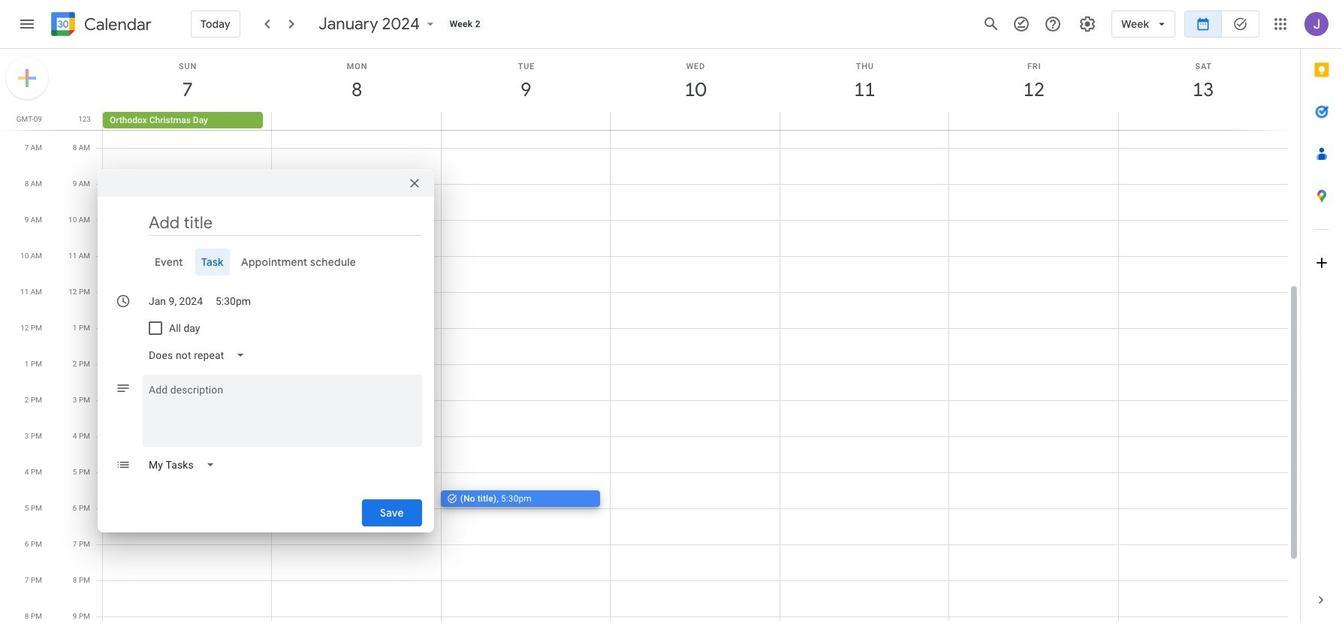 Task type: vqa. For each thing, say whether or not it's contained in the screenshot.
Heading
yes



Task type: describe. For each thing, give the bounding box(es) containing it.
heading inside calendar element
[[81, 15, 152, 33]]

3 cell from the left
[[611, 112, 780, 130]]

settings menu image
[[1079, 15, 1097, 33]]

Start date text field
[[149, 288, 204, 315]]

Add description text field
[[143, 381, 422, 435]]

calendar element
[[48, 9, 152, 42]]

5 cell from the left
[[949, 112, 1119, 130]]

Add title text field
[[149, 212, 422, 234]]



Task type: locate. For each thing, give the bounding box(es) containing it.
1 cell from the left
[[272, 112, 442, 130]]

2 cell from the left
[[442, 112, 611, 130]]

Start time text field
[[216, 288, 252, 315]]

6 cell from the left
[[1119, 112, 1288, 130]]

None field
[[143, 342, 257, 369], [143, 452, 227, 479], [143, 342, 257, 369], [143, 452, 227, 479]]

row
[[96, 112, 1301, 130]]

tab list
[[1302, 49, 1343, 579], [110, 249, 422, 276]]

main drawer image
[[18, 15, 36, 33]]

heading
[[81, 15, 152, 33]]

4 cell from the left
[[780, 112, 949, 130]]

cell
[[272, 112, 442, 130], [442, 112, 611, 130], [611, 112, 780, 130], [780, 112, 949, 130], [949, 112, 1119, 130], [1119, 112, 1288, 130]]

1 horizontal spatial tab list
[[1302, 49, 1343, 579]]

grid
[[0, 49, 1301, 621]]

0 horizontal spatial tab list
[[110, 249, 422, 276]]



